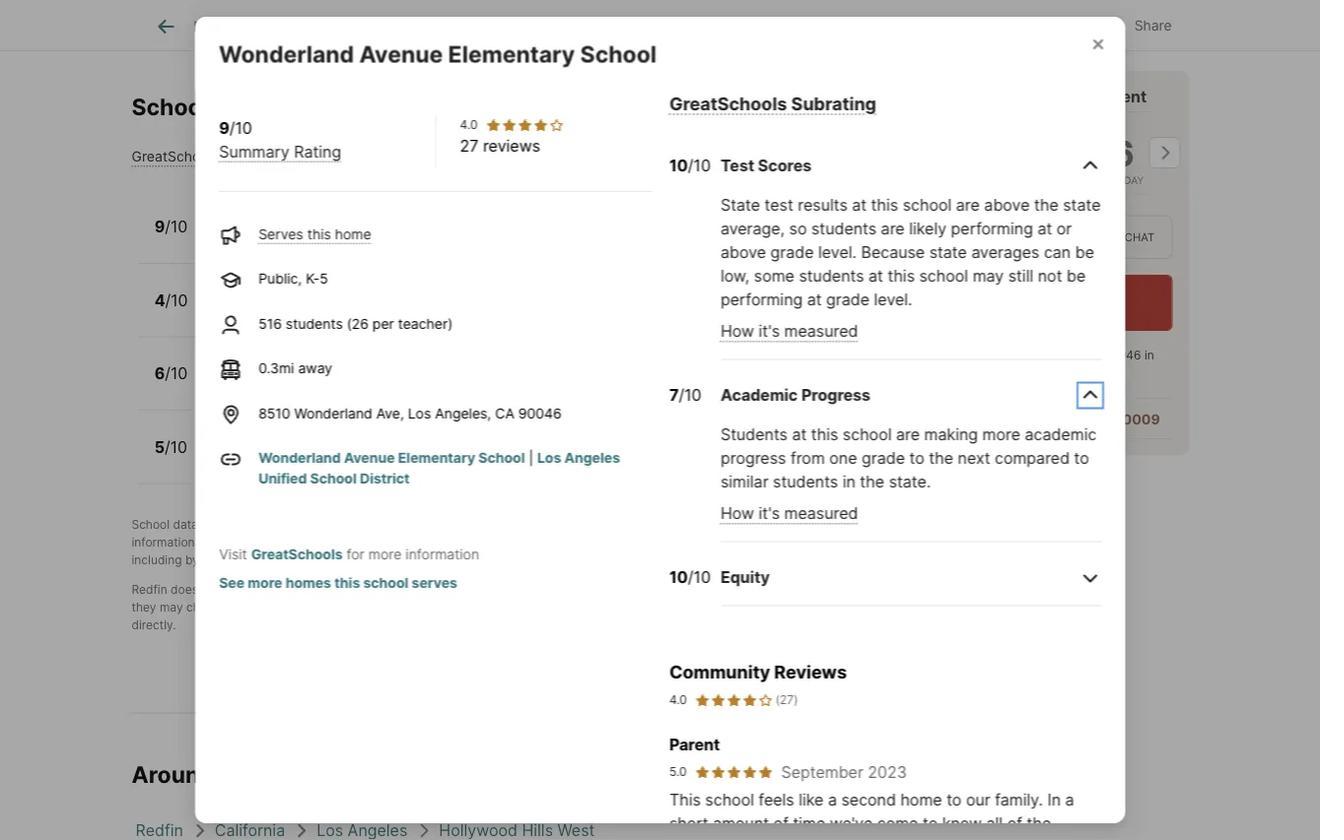 Task type: describe. For each thing, give the bounding box(es) containing it.
and down we've on the bottom right
[[809, 838, 837, 841]]

be inside guaranteed to be accurate. to verify school enrollment eligibility, contact the school district directly.
[[380, 601, 394, 615]]

one
[[829, 449, 857, 468]]

0 horizontal spatial 5
[[154, 438, 165, 457]]

grade inside students at this school are making more academic progress from one grade to the next compared to similar students in the state.
[[861, 449, 905, 468]]

per
[[372, 316, 394, 332]]

tour in person
[[909, 231, 1002, 244]]

0 vertical spatial performing
[[950, 219, 1033, 239]]

to inside guaranteed to be accurate. to verify school enrollment eligibility, contact the school district directly.
[[365, 601, 377, 615]]

and down is
[[198, 536, 219, 550]]

september
[[781, 763, 863, 782]]

ask
[[915, 411, 941, 428]]

at inside students at this school are making more academic progress from one grade to the next compared to similar students in the state.
[[792, 425, 806, 445]]

school for wonderland avenue elementary school public, k-5 • serves this home • 0.3mi
[[461, 209, 514, 228]]

unified
[[258, 471, 306, 488]]

a inside school service boundaries are intended to be used as a reference only; they may change and are not
[[744, 583, 751, 597]]

school inside first step, and conduct their own investigation to determine their desired schools or school districts, including by contacting and visiting the schools themselves.
[[759, 536, 796, 550]]

1 vertical spatial above
[[720, 243, 766, 262]]

/10 left test
[[687, 156, 710, 176]]

a right like
[[828, 791, 836, 810]]

greatschools up test
[[669, 93, 787, 114]]

a right in
[[1065, 791, 1074, 810]]

more inside students at this school are making more academic progress from one grade to the next compared to similar students in the state.
[[982, 425, 1020, 445]]

or inside first step, and conduct their own investigation to determine their desired schools or school districts, including by contacting and visiting the schools themselves.
[[745, 536, 756, 550]]

measured for in
[[784, 504, 858, 524]]

thursday
[[1088, 174, 1143, 186]]

are down 'endorse'
[[255, 601, 273, 615]]

in inside students at this school are making more academic progress from one grade to the next compared to similar students in the state.
[[842, 473, 855, 492]]

reviews
[[774, 662, 846, 684]]

9 for 9 /10 summary rating
[[219, 118, 229, 138]]

own
[[449, 536, 472, 550]]

/10 left fairfax at the left of the page
[[165, 438, 187, 457]]

3.4mi
[[424, 304, 461, 321]]

short
[[669, 814, 708, 834]]

academic
[[1024, 425, 1096, 445]]

greatschools up homes
[[251, 547, 342, 563]]

this down because
[[887, 267, 914, 286]]

investigation
[[476, 536, 547, 550]]

2.8mi for hollywood senior high school
[[431, 378, 466, 394]]

school inside school service boundaries are intended to be used as a reference only; they may change and are not
[[441, 583, 479, 597]]

1 10 /10 from the top
[[669, 156, 710, 176]]

0 horizontal spatial schools
[[354, 554, 397, 568]]

used
[[698, 583, 725, 597]]

1 vertical spatial not
[[201, 583, 220, 597]]

6 /10
[[154, 365, 188, 384]]

516
[[258, 316, 281, 332]]

september 2023
[[781, 763, 906, 782]]

endorse
[[223, 583, 269, 597]]

2 of from the left
[[1007, 814, 1022, 834]]

school for wonderland avenue elementary school |
[[478, 450, 524, 467]]

wonderland avenue elementary school
[[218, 40, 656, 68]]

1 10 from the top
[[669, 156, 687, 176]]

0 vertical spatial level.
[[818, 243, 856, 262]]

wonderland up fairfax senior high school public, 9-12 • serves this home • 2.8mi
[[294, 405, 372, 422]]

1 horizontal spatial by
[[266, 518, 280, 532]]

schedule tour next available: today at 4:30 pm
[[943, 286, 1125, 322]]

(424) 356-0009 link
[[1047, 411, 1160, 428]]

los angeles unified school district
[[258, 450, 620, 488]]

the down making
[[928, 449, 953, 468]]

1 horizontal spatial above
[[984, 196, 1029, 215]]

see more homes this school serves link
[[219, 575, 457, 592]]

tour for tour in person
[[909, 231, 940, 244]]

public, for wonderland
[[210, 231, 253, 247]]

2 their from the left
[[625, 536, 650, 550]]

/10 up contact
[[687, 568, 710, 588]]

feed link
[[154, 15, 227, 38]]

subrating
[[791, 93, 876, 114]]

26 thursday
[[1088, 132, 1143, 186]]

2 vertical spatial more
[[247, 575, 282, 592]]

7
[[669, 386, 678, 405]]

state.
[[888, 473, 930, 492]]

9 /10 summary rating
[[219, 118, 341, 161]]

verify
[[470, 601, 501, 615]]

home inside hubert howe bancroft middle school public, 6-8 • serves this home • 3.4mi
[[372, 304, 409, 321]]

and up desired
[[661, 518, 682, 532]]

redfin up last
[[941, 349, 977, 363]]

1 horizontal spatial level.
[[873, 290, 912, 310]]

this inside wonderland avenue elementary school public, k-5 • serves this home • 0.3mi
[[343, 231, 367, 247]]

students inside students at this school are making more academic progress from one grade to the next compared to similar students in the state.
[[772, 473, 838, 492]]

serves
[[411, 575, 457, 592]]

greatschools down schools
[[132, 149, 219, 166]]

a right ,
[[365, 518, 372, 532]]

wonderland for wonderland avenue elementary school
[[218, 40, 354, 68]]

8510 wonderland ave, los angeles, ca 90046
[[258, 405, 561, 422]]

2 10 from the top
[[669, 568, 687, 588]]

recommends
[[544, 518, 616, 532]]

avenue for wonderland avenue elementary school
[[359, 40, 442, 68]]

this
[[669, 791, 700, 810]]

516 students (26 per teacher)
[[258, 316, 452, 332]]

in
[[1047, 791, 1060, 810]]

this up public, k-5
[[307, 226, 331, 243]]

0 vertical spatial grade
[[770, 243, 813, 262]]

redfin inside the , a nonprofit organization. redfin recommends buyers and renters use greatschools information and ratings as a
[[505, 518, 540, 532]]

0.3mi away
[[258, 360, 332, 377]]

2 10 /10 from the top
[[669, 568, 710, 588]]

to left know
[[922, 814, 937, 834]]

greatschools summary rating
[[132, 149, 330, 166]]

can
[[1043, 243, 1070, 262]]

howe
[[267, 282, 311, 302]]

school for wonderland avenue elementary school
[[580, 40, 656, 68]]

12 for hollywood
[[272, 378, 287, 394]]

information inside wonderland avenue elementary school dialog
[[405, 547, 479, 563]]

1 vertical spatial state
[[929, 243, 966, 262]]

the inside guaranteed to be accurate. to verify school enrollment eligibility, contact the school district directly.
[[708, 601, 727, 615]]

school down equity in the right of the page
[[730, 601, 767, 615]]

to inside first step, and conduct their own investigation to determine their desired schools or school districts, including by contacting and visiting the schools themselves.
[[550, 536, 561, 550]]

the inside 'state test results at this school are above the state average, so students are likely performing at or above grade level.  because state averages can be low, some students at this school may still not be performing at grade level.'
[[1034, 196, 1058, 215]]

wonderland avenue elementary school link
[[258, 450, 524, 467]]

first step, and conduct their own investigation to determine their desired schools or school districts, including by contacting and visiting the schools themselves.
[[132, 536, 848, 568]]

27
[[459, 136, 478, 155]]

1 horizontal spatial state
[[1062, 196, 1100, 215]]

we've
[[829, 814, 872, 834]]

average,
[[720, 219, 784, 239]]

organization.
[[429, 518, 501, 532]]

similar
[[720, 473, 768, 492]]

3 tab from the left
[[505, 3, 664, 50]]

visit greatschools for more information
[[219, 547, 479, 563]]

nonprofit
[[375, 518, 426, 532]]

intended
[[613, 583, 662, 597]]

7 /10
[[669, 386, 701, 405]]

this right around
[[219, 762, 261, 790]]

elementary for wonderland avenue elementary school |
[[398, 450, 475, 467]]

reference
[[754, 583, 808, 597]]

school inside this school feels like a second home to our family. in a short amount of time we've come to know all of the teachers and staff and are greeted warmly every time
[[705, 791, 754, 810]]

see
[[219, 575, 244, 592]]

0.3mi inside wonderland avenue elementary school dialog
[[258, 360, 294, 377]]

4 tab from the left
[[664, 3, 764, 50]]

district
[[359, 471, 409, 488]]

1 horizontal spatial 4.0
[[669, 694, 686, 708]]

how it's measured for students
[[720, 504, 858, 524]]

/10 left hubert
[[165, 291, 188, 310]]

0 horizontal spatial performing
[[720, 290, 802, 310]]

los angeles unified school district link
[[258, 450, 620, 488]]

the inside in the last 30 days
[[941, 366, 959, 381]]

this inside hollywood senior high school public, 9-12 • serves this home • 2.8mi
[[351, 378, 375, 394]]

9 /10
[[154, 218, 188, 237]]

1 vertical spatial more
[[368, 547, 401, 563]]

be inside school service boundaries are intended to be used as a reference only; they may change and are not
[[680, 583, 694, 597]]

fairfax senior high school public, 9-12 • serves this home • 2.8mi
[[210, 429, 466, 468]]

this up 'guaranteed'
[[347, 583, 367, 597]]

elementary for wonderland avenue elementary school
[[448, 40, 575, 68]]

the inside this school feels like a second home to our family. in a short amount of time we've come to know all of the teachers and staff and are greeted warmly every time
[[1026, 814, 1051, 834]]

high for fairfax senior high school
[[320, 429, 356, 449]]

2.8mi for fairfax senior high school
[[431, 451, 466, 468]]

greatschools up step,
[[283, 518, 358, 532]]

school data is provided by greatschools
[[132, 518, 358, 532]]

serves inside wonderland avenue elementary school dialog
[[258, 226, 303, 243]]

/10 down 4 /10
[[165, 365, 188, 384]]

30
[[986, 366, 1001, 381]]

may inside school service boundaries are intended to be used as a reference only; they may change and are not
[[160, 601, 183, 615]]

school up likely
[[902, 196, 951, 215]]

4
[[154, 291, 165, 310]]

data
[[173, 518, 198, 532]]

academic progress button
[[720, 368, 1101, 423]]

serves this home link
[[258, 226, 371, 243]]

including
[[132, 554, 182, 568]]

0 horizontal spatial los
[[407, 405, 431, 422]]

next
[[943, 308, 969, 322]]

public, for fairfax
[[210, 451, 253, 468]]

academic progress
[[720, 386, 870, 405]]

contacting
[[202, 554, 262, 568]]

it's for above
[[758, 322, 779, 341]]

redfin right 'with'
[[985, 87, 1035, 106]]

tour for tour with a redfin premier agent
[[896, 87, 931, 106]]

school for hollywood senior high school public, 9-12 • serves this home • 2.8mi
[[388, 356, 441, 375]]

school down conduct
[[363, 575, 408, 592]]

as inside the , a nonprofit organization. redfin recommends buyers and renters use greatschools information and ratings as a
[[264, 536, 277, 550]]

school inside students at this school are making more academic progress from one grade to the next compared to similar students in the state.
[[842, 425, 891, 445]]

use
[[728, 518, 748, 532]]

this down visit greatschools for more information
[[334, 575, 360, 592]]

directly.
[[132, 619, 176, 633]]

are inside this school feels like a second home to our family. in a short amount of time we've come to know all of the teachers and staff and are greeted warmly every time
[[842, 838, 865, 841]]

tour
[[1056, 286, 1088, 305]]

ca
[[495, 405, 514, 422]]

ratings
[[222, 536, 261, 550]]

/10 up 4 /10
[[165, 218, 188, 237]]

districts,
[[800, 536, 848, 550]]

90046 for 8510 wonderland ave, los angeles, ca 90046
[[518, 405, 561, 422]]

0009
[[1122, 411, 1160, 428]]

results
[[797, 196, 847, 215]]

0.3mi inside wonderland avenue elementary school public, k-5 • serves this home • 0.3mi
[[423, 231, 459, 247]]

contact
[[663, 601, 705, 615]]

the left state.
[[859, 473, 884, 492]]

9- for fairfax
[[257, 451, 272, 468]]

school for fairfax senior high school public, 9-12 • serves this home • 2.8mi
[[360, 429, 413, 449]]

may inside 'state test results at this school are above the state average, so students are likely performing at or above grade level.  because state averages can be low, some students at this school may still not be performing at grade level.'
[[972, 267, 1003, 286]]

ask a question
[[915, 411, 1015, 428]]

measured for grade
[[784, 322, 858, 341]]

share button
[[1090, 4, 1188, 45]]

or inside 'state test results at this school are above the state average, so students are likely performing at or above grade level.  because state averages can be low, some students at this school may still not be performing at grade level.'
[[1056, 219, 1071, 239]]

and down amount
[[738, 838, 766, 841]]

a left first
[[280, 536, 287, 550]]

0 vertical spatial 4.0
[[459, 118, 477, 132]]

school up next
[[919, 267, 968, 286]]

how it's measured for above
[[720, 322, 858, 341]]

be up tour
[[1066, 267, 1085, 286]]

agents
[[980, 349, 1018, 363]]

not inside school service boundaries are intended to be used as a reference only; they may change and are not
[[276, 601, 295, 615]]

tours
[[1058, 349, 1088, 363]]

senior for hollywood
[[295, 356, 345, 375]]

wonderland avenue elementary school element
[[218, 17, 680, 69]]

last
[[963, 366, 983, 381]]

themselves.
[[400, 554, 467, 568]]



Task type: vqa. For each thing, say whether or not it's contained in the screenshot.
the 10901
no



Task type: locate. For each thing, give the bounding box(es) containing it.
in right tours
[[1091, 349, 1101, 363]]

1 vertical spatial high
[[320, 429, 356, 449]]

0 horizontal spatial state
[[929, 243, 966, 262]]

students down results
[[811, 219, 876, 239]]

high inside hollywood senior high school public, 9-12 • serves this home • 2.8mi
[[349, 356, 385, 375]]

not inside 'state test results at this school are above the state average, so students are likely performing at or above grade level.  because state averages can be low, some students at this school may still not be performing at grade level.'
[[1037, 267, 1062, 286]]

2 vertical spatial grade
[[861, 449, 905, 468]]

school up amount
[[705, 791, 754, 810]]

to inside school service boundaries are intended to be used as a reference only; they may change and are not
[[665, 583, 677, 597]]

9 inside the "9 /10 summary rating"
[[219, 118, 229, 138]]

avenue inside 'element'
[[359, 40, 442, 68]]

school
[[902, 196, 951, 215], [919, 267, 968, 286], [842, 425, 891, 445], [759, 536, 796, 550], [363, 575, 408, 592], [505, 601, 541, 615], [730, 601, 767, 615], [705, 791, 754, 810]]

1 vertical spatial k-
[[305, 271, 319, 287]]

or down "use"
[[745, 536, 756, 550]]

elementary for wonderland avenue elementary school public, k-5 • serves this home • 0.3mi
[[369, 209, 457, 228]]

wonderland avenue elementary school dialog
[[195, 17, 1125, 841]]

elementary
[[448, 40, 575, 68], [369, 209, 457, 228], [398, 450, 475, 467]]

2.8mi up angeles,
[[431, 378, 466, 394]]

9 for 9 /10
[[154, 218, 165, 237]]

home inside fairfax senior high school public, 9-12 • serves this home • 2.8mi
[[379, 451, 415, 468]]

public, inside fairfax senior high school public, 9-12 • serves this home • 2.8mi
[[210, 451, 253, 468]]

by up does
[[185, 554, 199, 568]]

and inside school service boundaries are intended to be used as a reference only; they may change and are not
[[231, 601, 252, 615]]

2.8mi inside hollywood senior high school public, 9-12 • serves this home • 2.8mi
[[431, 378, 466, 394]]

conduct
[[371, 536, 417, 550]]

not up change
[[201, 583, 220, 597]]

serves inside wonderland avenue elementary school public, k-5 • serves this home • 0.3mi
[[295, 231, 340, 247]]

public, inside hollywood senior high school public, 9-12 • serves this home • 2.8mi
[[210, 378, 253, 394]]

know
[[942, 814, 981, 834]]

5 inside wonderland avenue elementary school dialog
[[319, 271, 328, 287]]

1 horizontal spatial los
[[537, 450, 561, 467]]

may down averages at the right top of page
[[972, 267, 1003, 286]]

low,
[[720, 267, 749, 286]]

0 vertical spatial rating 4.0 out of 5 element
[[485, 117, 564, 133]]

0 vertical spatial 10 /10
[[669, 156, 710, 176]]

how down low,
[[720, 322, 754, 341]]

avenue for wonderland avenue elementary school |
[[343, 450, 394, 467]]

0 vertical spatial state
[[1062, 196, 1100, 215]]

compared
[[994, 449, 1069, 468]]

5 right howe
[[319, 271, 328, 287]]

desired
[[654, 536, 695, 550]]

home
[[334, 226, 371, 243], [371, 231, 408, 247], [372, 304, 409, 321], [379, 378, 415, 394], [379, 451, 415, 468], [266, 762, 329, 790], [900, 791, 942, 810]]

1 vertical spatial how it's measured
[[720, 504, 858, 524]]

5
[[271, 231, 279, 247], [319, 271, 328, 287], [154, 438, 165, 457]]

state up via
[[1062, 196, 1100, 215]]

students right 'some'
[[798, 267, 864, 286]]

a right 'ask'
[[944, 411, 952, 428]]

bancroft
[[315, 282, 381, 302]]

home inside hollywood senior high school public, 9-12 • serves this home • 2.8mi
[[379, 378, 415, 394]]

0 vertical spatial elementary
[[448, 40, 575, 68]]

0 horizontal spatial k-
[[257, 231, 271, 247]]

next image
[[1149, 137, 1181, 169]]

k-
[[257, 231, 271, 247], [305, 271, 319, 287]]

1 horizontal spatial information
[[405, 547, 479, 563]]

1 horizontal spatial more
[[368, 547, 401, 563]]

greatschools subrating link
[[669, 93, 876, 114]]

90046 for redfin agents led 19 tours in 90046
[[1104, 349, 1141, 363]]

0 vertical spatial how it's measured
[[720, 322, 858, 341]]

premier
[[1038, 87, 1099, 106]]

2.8mi inside fairfax senior high school public, 9-12 • serves this home • 2.8mi
[[431, 451, 466, 468]]

9- down hollywood
[[257, 378, 272, 394]]

0 vertical spatial by
[[266, 518, 280, 532]]

school down 'service'
[[505, 601, 541, 615]]

to down academic
[[1074, 449, 1089, 468]]

0 horizontal spatial 0.3mi
[[258, 360, 294, 377]]

2 horizontal spatial not
[[1037, 267, 1062, 286]]

school up one
[[842, 425, 891, 445]]

wonderland inside wonderland avenue elementary school public, k-5 • serves this home • 0.3mi
[[210, 209, 304, 228]]

or
[[1056, 219, 1071, 239], [745, 536, 756, 550], [272, 583, 284, 597]]

serves inside fairfax senior high school public, 9-12 • serves this home • 2.8mi
[[302, 451, 347, 468]]

how it's measured link down 'some'
[[720, 322, 858, 341]]

/10 left "academic"
[[678, 386, 701, 405]]

it's
[[758, 322, 779, 341], [758, 504, 779, 524]]

(424) 356-0009
[[1047, 411, 1160, 428]]

9- inside fairfax senior high school public, 9-12 • serves this home • 2.8mi
[[257, 451, 272, 468]]

to up contact
[[665, 583, 677, 597]]

public, inside wonderland avenue elementary school public, k-5 • serves this home • 0.3mi
[[210, 231, 253, 247]]

still
[[1008, 267, 1033, 286]]

1 vertical spatial grade
[[826, 290, 869, 310]]

2 how it's measured link from the top
[[720, 504, 858, 524]]

1 horizontal spatial may
[[972, 267, 1003, 286]]

information up including
[[132, 536, 195, 550]]

1 vertical spatial senior
[[267, 429, 317, 449]]

wonderland avenue elementary school |
[[258, 450, 537, 467]]

1 vertical spatial 12
[[272, 451, 287, 468]]

2 horizontal spatial or
[[1056, 219, 1071, 239]]

around this home
[[132, 762, 329, 790]]

determine
[[565, 536, 621, 550]]

how it's measured link for students
[[720, 504, 858, 524]]

list box containing tour in person
[[896, 215, 1173, 259]]

8510
[[258, 405, 290, 422]]

school left the districts,
[[759, 536, 796, 550]]

10 /10 up contact
[[669, 568, 710, 588]]

how it's measured down 'some'
[[720, 322, 858, 341]]

1 horizontal spatial 0.3mi
[[423, 231, 459, 247]]

0 horizontal spatial as
[[264, 536, 277, 550]]

be
[[1075, 243, 1094, 262], [1066, 267, 1085, 286], [680, 583, 694, 597], [380, 601, 394, 615]]

0 vertical spatial measured
[[784, 322, 858, 341]]

high
[[349, 356, 385, 375], [320, 429, 356, 449]]

person
[[957, 231, 1002, 244]]

teachers
[[669, 838, 734, 841]]

1 measured from the top
[[784, 322, 858, 341]]

1 vertical spatial elementary
[[369, 209, 457, 228]]

2 tab from the left
[[356, 3, 505, 50]]

in left person
[[943, 231, 954, 244]]

1 vertical spatial los
[[537, 450, 561, 467]]

4:30
[[1078, 308, 1104, 322]]

0 vertical spatial 9-
[[257, 378, 272, 394]]

1 horizontal spatial or
[[745, 536, 756, 550]]

list box
[[896, 215, 1173, 259]]

to up state.
[[909, 449, 924, 468]]

1 horizontal spatial 5
[[271, 231, 279, 247]]

2 vertical spatial elementary
[[398, 450, 475, 467]]

progress
[[801, 386, 870, 405]]

how it's measured link up the districts,
[[720, 504, 858, 524]]

and down ,
[[347, 536, 368, 550]]

1 tab from the left
[[249, 3, 356, 50]]

school inside fairfax senior high school public, 9-12 • serves this home • 2.8mi
[[360, 429, 413, 449]]

family.
[[994, 791, 1043, 810]]

it's for students
[[758, 504, 779, 524]]

|
[[528, 450, 533, 467]]

this down test scores dropdown button on the top of the page
[[871, 196, 898, 215]]

12 down 0.3mi away
[[272, 378, 287, 394]]

1 vertical spatial rating 4.0 out of 5 element
[[694, 692, 773, 710]]

of up staff at right bottom
[[773, 814, 788, 834]]

los
[[407, 405, 431, 422], [537, 450, 561, 467]]

1 vertical spatial how it's measured link
[[720, 504, 858, 524]]

0 horizontal spatial time
[[792, 814, 825, 834]]

1 vertical spatial 5
[[319, 271, 328, 287]]

time
[[792, 814, 825, 834], [1037, 838, 1069, 841]]

students at this school are making more academic progress from one grade to the next compared to similar students in the state.
[[720, 425, 1096, 492]]

1 vertical spatial 9-
[[257, 451, 272, 468]]

1 of from the left
[[773, 814, 788, 834]]

/10 inside the "9 /10 summary rating"
[[229, 118, 252, 138]]

0 vertical spatial above
[[984, 196, 1029, 215]]

more right see
[[247, 575, 282, 592]]

2 9- from the top
[[257, 451, 272, 468]]

6-
[[257, 304, 272, 321]]

may
[[972, 267, 1003, 286], [160, 601, 183, 615]]

1 vertical spatial how
[[720, 504, 754, 524]]

how it's measured link for above
[[720, 322, 858, 341]]

schools down renters
[[698, 536, 741, 550]]

from
[[790, 449, 824, 468]]

students right 8
[[285, 316, 342, 332]]

making
[[924, 425, 978, 445]]

2 how from the top
[[720, 504, 754, 524]]

2 vertical spatial not
[[276, 601, 295, 615]]

redfin up they
[[132, 583, 167, 597]]

0 horizontal spatial level.
[[818, 243, 856, 262]]

public, down hollywood
[[210, 378, 253, 394]]

0 vertical spatial los
[[407, 405, 431, 422]]

to down information.
[[365, 601, 377, 615]]

1 horizontal spatial 9
[[219, 118, 229, 138]]

greatschools subrating
[[669, 93, 876, 114]]

los right ave,
[[407, 405, 431, 422]]

away
[[298, 360, 332, 377]]

2 it's from the top
[[758, 504, 779, 524]]

wonderland avenue elementary school public, k-5 • serves this home • 0.3mi
[[210, 209, 514, 247]]

information.
[[371, 583, 437, 597]]

home inside wonderland avenue elementary school public, k-5 • serves this home • 0.3mi
[[371, 231, 408, 247]]

homes
[[285, 575, 331, 592]]

rating 4.0 out of 5 element
[[485, 117, 564, 133], [694, 692, 773, 710]]

1 vertical spatial 2.8mi
[[431, 451, 466, 468]]

1 9- from the top
[[257, 378, 272, 394]]

community
[[669, 662, 770, 684]]

a left the reference
[[744, 583, 751, 597]]

1 vertical spatial performing
[[720, 290, 802, 310]]

first
[[290, 536, 312, 550]]

school
[[580, 40, 656, 68], [461, 209, 514, 228], [441, 282, 494, 302], [388, 356, 441, 375], [360, 429, 413, 449], [478, 450, 524, 467], [310, 471, 356, 488], [132, 518, 170, 532], [441, 583, 479, 597]]

2 vertical spatial avenue
[[343, 450, 394, 467]]

the up can
[[1034, 196, 1058, 215]]

1 12 from the top
[[272, 378, 287, 394]]

0 horizontal spatial not
[[201, 583, 220, 597]]

1 vertical spatial as
[[728, 583, 741, 597]]

2 12 from the top
[[272, 451, 287, 468]]

5 /10
[[154, 438, 187, 457]]

are up tour in person
[[956, 196, 979, 215]]

measured
[[784, 322, 858, 341], [784, 504, 858, 524]]

12 up the unified
[[272, 451, 287, 468]]

0 horizontal spatial their
[[420, 536, 446, 550]]

serves for hollywood
[[302, 378, 347, 394]]

school inside los angeles unified school district
[[310, 471, 356, 488]]

2 2.8mi from the top
[[431, 451, 466, 468]]

are
[[956, 196, 979, 215], [880, 219, 904, 239], [896, 425, 919, 445], [592, 583, 609, 597], [255, 601, 273, 615], [842, 838, 865, 841]]

rating inside the "9 /10 summary rating"
[[293, 142, 341, 161]]

rating 4.0 out of 5 element down community
[[694, 692, 773, 710]]

only;
[[811, 583, 838, 597]]

None button
[[907, 110, 987, 196], [995, 111, 1074, 195], [1082, 111, 1161, 195], [907, 110, 987, 196], [995, 111, 1074, 195], [1082, 111, 1161, 195]]

serves for wonderland
[[295, 231, 340, 247]]

high for hollywood senior high school
[[349, 356, 385, 375]]

middle
[[385, 282, 438, 302]]

are up enrollment
[[592, 583, 609, 597]]

provided
[[214, 518, 263, 532]]

public, k-5
[[258, 271, 328, 287]]

students
[[811, 219, 876, 239], [798, 267, 864, 286], [285, 316, 342, 332], [772, 473, 838, 492]]

1 vertical spatial schools
[[354, 554, 397, 568]]

more up next
[[982, 425, 1020, 445]]

grade down 'so'
[[770, 243, 813, 262]]

public, down hubert
[[210, 304, 253, 321]]

1 horizontal spatial performing
[[950, 219, 1033, 239]]

at inside schedule tour next available: today at 4:30 pm
[[1064, 308, 1075, 322]]

1 horizontal spatial as
[[728, 583, 741, 597]]

1 how it's measured from the top
[[720, 322, 858, 341]]

measured up the districts,
[[784, 504, 858, 524]]

12 inside hollywood senior high school public, 9-12 • serves this home • 2.8mi
[[272, 378, 287, 394]]

the down step,
[[332, 554, 351, 568]]

video
[[1088, 231, 1122, 244]]

1 horizontal spatial 90046
[[1104, 349, 1141, 363]]

1 vertical spatial 10 /10
[[669, 568, 710, 588]]

9- for hollywood
[[257, 378, 272, 394]]

service
[[482, 583, 522, 597]]

public, for hollywood
[[210, 378, 253, 394]]

tour with a redfin premier agent
[[896, 87, 1147, 106]]

available:
[[973, 308, 1024, 322]]

0 vertical spatial may
[[972, 267, 1003, 286]]

2.8mi down angeles,
[[431, 451, 466, 468]]

0 horizontal spatial or
[[272, 583, 284, 597]]

tour for tour via video chat
[[1034, 231, 1064, 244]]

warmly
[[933, 838, 986, 841]]

1 vertical spatial avenue
[[307, 209, 365, 228]]

be down information.
[[380, 601, 394, 615]]

wonderland down greatschools summary rating link
[[210, 209, 304, 228]]

, a nonprofit organization. redfin recommends buyers and renters use greatschools information and ratings as a
[[132, 518, 827, 550]]

1 how from the top
[[720, 322, 754, 341]]

avenue for wonderland avenue elementary school public, k-5 • serves this home • 0.3mi
[[307, 209, 365, 228]]

test
[[764, 196, 793, 215]]

agent
[[1102, 87, 1147, 106]]

0 vertical spatial it's
[[758, 322, 779, 341]]

1 vertical spatial may
[[160, 601, 183, 615]]

home inside this school feels like a second home to our family. in a short amount of time we've come to know all of the teachers and staff and are greeted warmly every time
[[900, 791, 942, 810]]

k- inside wonderland avenue elementary school dialog
[[305, 271, 319, 287]]

1 vertical spatial it's
[[758, 504, 779, 524]]

wonderland
[[218, 40, 354, 68], [210, 209, 304, 228], [294, 405, 372, 422], [258, 450, 340, 467]]

0 vertical spatial how
[[720, 322, 754, 341]]

tab
[[249, 3, 356, 50], [356, 3, 505, 50], [505, 3, 664, 50], [664, 3, 764, 50]]

how it's measured
[[720, 322, 858, 341], [720, 504, 858, 524]]

4.0 up 27
[[459, 118, 477, 132]]

1 it's from the top
[[758, 322, 779, 341]]

measured up progress
[[784, 322, 858, 341]]

wonderland for wonderland avenue elementary school public, k-5 • serves this home • 0.3mi
[[210, 209, 304, 228]]

2 how it's measured from the top
[[720, 504, 858, 524]]

12 for fairfax
[[272, 451, 287, 468]]

as right ratings in the left of the page
[[264, 536, 277, 550]]

their up themselves.
[[420, 536, 446, 550]]

of up the every
[[1007, 814, 1022, 834]]

avenue inside wonderland avenue elementary school public, k-5 • serves this home • 0.3mi
[[307, 209, 365, 228]]

public, up hubert
[[210, 231, 253, 247]]

serves for fairfax
[[302, 451, 347, 468]]

led
[[1021, 349, 1038, 363]]

this inside hubert howe bancroft middle school public, 6-8 • serves this home • 3.4mi
[[345, 304, 369, 321]]

k- up public, k-5
[[257, 231, 271, 247]]

and up redfin does not endorse or guarantee this information.
[[265, 554, 286, 568]]

0 vertical spatial 12
[[272, 378, 287, 394]]

0 horizontal spatial information
[[132, 536, 195, 550]]

public, inside wonderland avenue elementary school dialog
[[258, 271, 301, 287]]

as right used
[[728, 583, 741, 597]]

schools down conduct
[[354, 554, 397, 568]]

every
[[991, 838, 1032, 841]]

0 vertical spatial 5
[[271, 231, 279, 247]]

hollywood senior high school public, 9-12 • serves this home • 2.8mi
[[210, 356, 466, 394]]

0 vertical spatial senior
[[295, 356, 345, 375]]

1 horizontal spatial schools
[[698, 536, 741, 550]]

the inside first step, and conduct their own investigation to determine their desired schools or school districts, including by contacting and visiting the schools themselves.
[[332, 554, 351, 568]]

how it's measured up the districts,
[[720, 504, 858, 524]]

wonderland up the unified
[[258, 450, 340, 467]]

2 horizontal spatial 5
[[319, 271, 328, 287]]

public, down fairfax at the left of the page
[[210, 451, 253, 468]]

elementary inside wonderland avenue elementary school public, k-5 • serves this home • 0.3mi
[[369, 209, 457, 228]]

this up 8510 wonderland ave, los angeles, ca 90046
[[351, 378, 375, 394]]

and down 'endorse'
[[231, 601, 252, 615]]

school inside hubert howe bancroft middle school public, 6-8 • serves this home • 3.4mi
[[441, 282, 494, 302]]

9 up greatschools summary rating
[[219, 118, 229, 138]]

1 vertical spatial level.
[[873, 290, 912, 310]]

this up district
[[351, 451, 375, 468]]

9
[[219, 118, 229, 138], [154, 218, 165, 237]]

90046 inside wonderland avenue elementary school dialog
[[518, 405, 561, 422]]

rating 5.0 out of 5 element
[[694, 765, 773, 781]]

by inside first step, and conduct their own investigation to determine their desired schools or school districts, including by contacting and visiting the schools themselves.
[[185, 554, 199, 568]]

this school feels like a second home to our family. in a short amount of time we've come to know all of the teachers and staff and are greeted warmly every time 
[[669, 791, 1101, 841]]

0 horizontal spatial above
[[720, 243, 766, 262]]

are down we've on the bottom right
[[842, 838, 865, 841]]

0 vertical spatial k-
[[257, 231, 271, 247]]

1 horizontal spatial their
[[625, 536, 650, 550]]

ave,
[[376, 405, 404, 422]]

how for state test results at this school are above the state average, so students are likely performing at or above grade level.  because state averages can be low, some students at this school may still not be performing at grade level.
[[720, 322, 754, 341]]

1 vertical spatial or
[[745, 536, 756, 550]]

elementary up the middle
[[369, 209, 457, 228]]

1 vertical spatial time
[[1037, 838, 1069, 841]]

1 horizontal spatial k-
[[305, 271, 319, 287]]

0 vertical spatial how it's measured link
[[720, 322, 858, 341]]

5 inside wonderland avenue elementary school public, k-5 • serves this home • 0.3mi
[[271, 231, 279, 247]]

school inside wonderland avenue elementary school public, k-5 • serves this home • 0.3mi
[[461, 209, 514, 228]]

0 vertical spatial 2.8mi
[[431, 378, 466, 394]]

los inside los angeles unified school district
[[537, 450, 561, 467]]

summary inside the "9 /10 summary rating"
[[219, 142, 289, 161]]

not down can
[[1037, 267, 1062, 286]]

are inside students at this school are making more academic progress from one grade to the next compared to similar students in the state.
[[896, 425, 919, 445]]

tour left 'with'
[[896, 87, 931, 106]]

1 2.8mi from the top
[[431, 378, 466, 394]]

greatschools inside the , a nonprofit organization. redfin recommends buyers and renters use greatschools information and ratings as a
[[752, 518, 827, 532]]

k- inside wonderland avenue elementary school public, k-5 • serves this home • 0.3mi
[[257, 231, 271, 247]]

1 vertical spatial by
[[185, 554, 199, 568]]

school for los angeles unified school district
[[310, 471, 356, 488]]

2 measured from the top
[[784, 504, 858, 524]]

9- inside hollywood senior high school public, 9-12 • serves this home • 2.8mi
[[257, 378, 272, 394]]

this inside students at this school are making more academic progress from one grade to the next compared to similar students in the state.
[[811, 425, 838, 445]]

wonderland for wonderland avenue elementary school |
[[258, 450, 340, 467]]

greeted
[[870, 838, 928, 841]]

high inside fairfax senior high school public, 9-12 • serves this home • 2.8mi
[[320, 429, 356, 449]]

0 vertical spatial schools
[[698, 536, 741, 550]]

redfin agents led 19 tours in 90046
[[941, 349, 1141, 363]]

serves inside hollywood senior high school public, 9-12 • serves this home • 2.8mi
[[302, 378, 347, 394]]

elementary inside wonderland avenue elementary school 'element'
[[448, 40, 575, 68]]

are up because
[[880, 219, 904, 239]]

be right can
[[1075, 243, 1094, 262]]

2 vertical spatial 5
[[154, 438, 165, 457]]

question
[[955, 411, 1015, 428]]

performing
[[950, 219, 1033, 239], [720, 290, 802, 310]]

summary rating link
[[219, 142, 341, 161]]

0 vertical spatial 0.3mi
[[423, 231, 459, 247]]

1 their from the left
[[420, 536, 446, 550]]

12 inside fairfax senior high school public, 9-12 • serves this home • 2.8mi
[[272, 451, 287, 468]]

this up from
[[811, 425, 838, 445]]

0 vertical spatial as
[[264, 536, 277, 550]]

to left our
[[946, 791, 961, 810]]

0 horizontal spatial more
[[247, 575, 282, 592]]

as inside school service boundaries are intended to be used as a reference only; they may change and are not
[[728, 583, 741, 597]]

in inside in the last 30 days
[[1144, 349, 1154, 363]]

hollywood
[[210, 356, 291, 375]]

0 horizontal spatial may
[[160, 601, 183, 615]]

senior for fairfax
[[267, 429, 317, 449]]

time down like
[[792, 814, 825, 834]]

1 how it's measured link from the top
[[720, 322, 858, 341]]

level. down because
[[873, 290, 912, 310]]

(424)
[[1047, 411, 1086, 428]]

serves inside hubert howe bancroft middle school public, 6-8 • serves this home • 3.4mi
[[296, 304, 341, 321]]

0 vertical spatial high
[[349, 356, 385, 375]]

/10 up greatschools summary rating
[[229, 118, 252, 138]]

angeles
[[564, 450, 620, 467]]

public, inside hubert howe bancroft middle school public, 6-8 • serves this home • 3.4mi
[[210, 304, 253, 321]]

grade up state.
[[861, 449, 905, 468]]

0 vertical spatial not
[[1037, 267, 1062, 286]]

above
[[984, 196, 1029, 215], [720, 243, 766, 262]]

wonderland inside 'element'
[[218, 40, 354, 68]]

1 horizontal spatial not
[[276, 601, 295, 615]]

0 horizontal spatial rating 4.0 out of 5 element
[[485, 117, 564, 133]]

school inside 'element'
[[580, 40, 656, 68]]

test scores button
[[720, 139, 1101, 194]]

feels
[[758, 791, 794, 810]]

1 vertical spatial 4.0
[[669, 694, 686, 708]]

second
[[841, 791, 896, 810]]

senior inside hollywood senior high school public, 9-12 • serves this home • 2.8mi
[[295, 356, 345, 375]]

greatschools up the districts,
[[752, 518, 827, 532]]

information inside the , a nonprofit organization. redfin recommends buyers and renters use greatschools information and ratings as a
[[132, 536, 195, 550]]

1 vertical spatial 90046
[[518, 405, 561, 422]]

senior inside fairfax senior high school public, 9-12 • serves this home • 2.8mi
[[267, 429, 317, 449]]

10 up contact
[[669, 568, 687, 588]]

1 vertical spatial 9
[[154, 218, 165, 237]]

this inside fairfax senior high school public, 9-12 • serves this home • 2.8mi
[[351, 451, 375, 468]]

90046
[[1104, 349, 1141, 363], [518, 405, 561, 422]]

community reviews
[[669, 662, 846, 684]]

the down in
[[1026, 814, 1051, 834]]

school inside hollywood senior high school public, 9-12 • serves this home • 2.8mi
[[388, 356, 441, 375]]

buyers
[[620, 518, 658, 532]]

a right 'with'
[[972, 87, 981, 106]]

feed tab list
[[132, 0, 779, 50]]

how for students at this school are making more academic progress from one grade to the next compared to similar students in the state.
[[720, 504, 754, 524]]

5.0
[[669, 766, 686, 780]]



